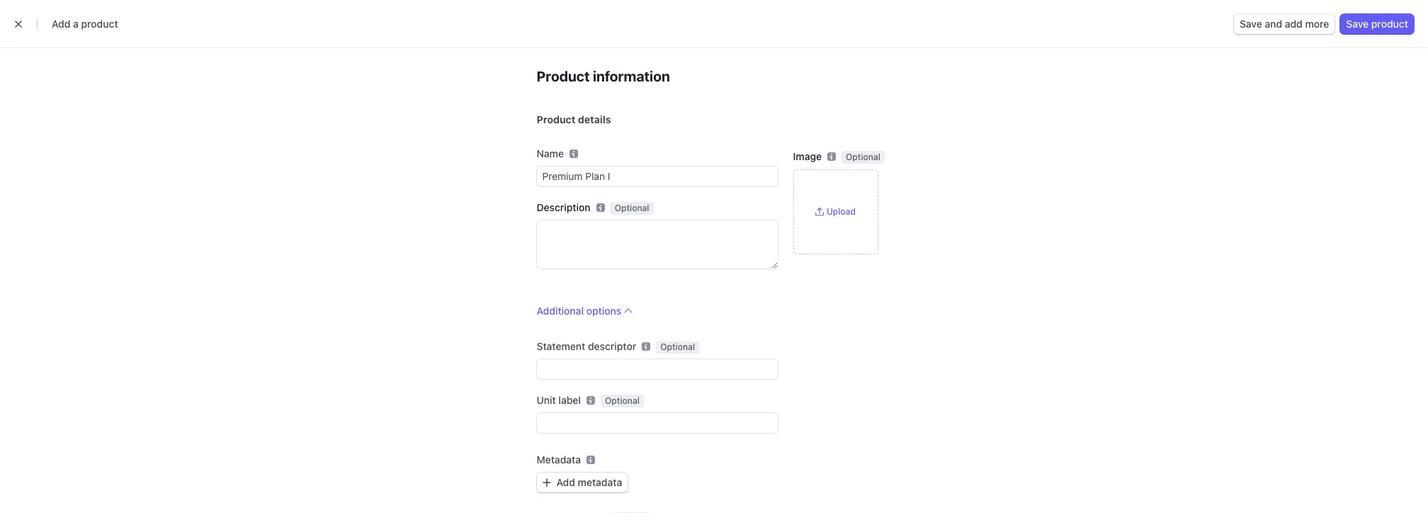 Task type: locate. For each thing, give the bounding box(es) containing it.
product up name at the top left of the page
[[537, 113, 576, 125]]

product
[[537, 68, 590, 84], [537, 113, 576, 125]]

products link
[[379, 37, 436, 54]]

2 product from the left
[[1372, 18, 1409, 30]]

1 vertical spatial product
[[537, 113, 576, 125]]

reports link
[[484, 37, 535, 54]]

balances
[[259, 39, 301, 51]]

tab list
[[144, 105, 1256, 131]]

0 horizontal spatial save
[[1240, 18, 1263, 30]]

0 vertical spatial product
[[537, 68, 590, 84]]

0 vertical spatial add
[[52, 18, 70, 30]]

products
[[386, 39, 429, 51]]

additional options button
[[537, 304, 633, 318]]

product down connect link
[[537, 68, 590, 84]]

developers
[[1117, 39, 1169, 51]]

None text field
[[537, 220, 778, 269], [537, 359, 778, 379], [537, 413, 778, 433], [537, 220, 778, 269], [537, 359, 778, 379], [537, 413, 778, 433]]

svg image
[[542, 478, 551, 487]]

add
[[52, 18, 70, 30], [557, 476, 575, 488]]

1 save from the left
[[1240, 18, 1263, 30]]

statement descriptor
[[537, 340, 637, 352]]

1 vertical spatial add
[[557, 476, 575, 488]]

add metadata
[[557, 476, 622, 488]]

description
[[537, 201, 591, 213]]

additional options
[[537, 305, 622, 317]]

optional right image
[[846, 152, 881, 162]]

billing
[[446, 39, 474, 51]]

billing link
[[438, 37, 481, 54]]

developers link
[[1109, 37, 1176, 54]]

add
[[1285, 18, 1303, 30]]

connect link
[[538, 37, 592, 54]]

2 save from the left
[[1347, 18, 1369, 30]]

label
[[559, 394, 581, 406]]

details
[[578, 113, 611, 125]]

test
[[1185, 39, 1205, 51]]

add for add metadata
[[557, 476, 575, 488]]

optional for unit label
[[605, 395, 640, 406]]

save product
[[1347, 18, 1409, 30]]

a
[[73, 18, 79, 30]]

balances link
[[252, 37, 308, 54]]

more
[[1306, 18, 1330, 30]]

product for product information
[[537, 68, 590, 84]]

0 horizontal spatial add
[[52, 18, 70, 30]]

0 horizontal spatial product
[[81, 18, 118, 30]]

save left and
[[1240, 18, 1263, 30]]

add left a in the left top of the page
[[52, 18, 70, 30]]

optional for image
[[846, 152, 881, 162]]

product information
[[537, 68, 670, 84]]

optional right label
[[605, 395, 640, 406]]

1 horizontal spatial add
[[557, 476, 575, 488]]

save inside button
[[1240, 18, 1263, 30]]

optional right the "descriptor" in the bottom of the page
[[661, 342, 695, 352]]

image
[[793, 150, 822, 162]]

save
[[1240, 18, 1263, 30], [1347, 18, 1369, 30]]

1 product from the top
[[537, 68, 590, 84]]

product
[[81, 18, 118, 30], [1372, 18, 1409, 30]]

product details
[[537, 113, 611, 125]]

2 product from the top
[[537, 113, 576, 125]]

1 horizontal spatial product
[[1372, 18, 1409, 30]]

optional
[[846, 152, 881, 162], [615, 203, 650, 213], [661, 342, 695, 352], [605, 395, 640, 406]]

optional down premium plan, sunglasses, etc. text box
[[615, 203, 650, 213]]

statement
[[537, 340, 586, 352]]

1 horizontal spatial save
[[1347, 18, 1369, 30]]

save for save and add more
[[1240, 18, 1263, 30]]

information
[[593, 68, 670, 84]]

options
[[587, 305, 622, 317]]

save right more
[[1347, 18, 1369, 30]]

add for add a product
[[52, 18, 70, 30]]

save inside button
[[1347, 18, 1369, 30]]

unit label
[[537, 394, 581, 406]]

add right svg icon
[[557, 476, 575, 488]]

add inside add metadata button
[[557, 476, 575, 488]]

mode
[[1207, 39, 1234, 51]]

upload button
[[816, 206, 856, 218]]



Task type: describe. For each thing, give the bounding box(es) containing it.
save and add more button
[[1235, 14, 1335, 34]]

1 product from the left
[[81, 18, 118, 30]]

test mode
[[1185, 39, 1234, 51]]

home link
[[144, 37, 186, 54]]

customers link
[[311, 37, 376, 54]]

save for save product
[[1347, 18, 1369, 30]]

and
[[1265, 18, 1283, 30]]

add metadata button
[[537, 473, 628, 493]]

more
[[602, 39, 626, 51]]

product for product details
[[537, 113, 576, 125]]

metadata
[[537, 454, 581, 466]]

name
[[537, 147, 564, 159]]

metadata
[[578, 476, 622, 488]]

payments
[[196, 39, 242, 51]]

optional for statement descriptor
[[661, 342, 695, 352]]

add a product
[[52, 18, 118, 30]]

customers
[[318, 39, 369, 51]]

connect
[[545, 39, 585, 51]]

more button
[[594, 37, 647, 54]]

payments link
[[189, 37, 249, 54]]

Premium Plan, sunglasses, etc. text field
[[537, 167, 778, 186]]

unit
[[537, 394, 556, 406]]

reports
[[491, 39, 528, 51]]

additional
[[537, 305, 584, 317]]

save and add more
[[1240, 18, 1330, 30]]

optional for description
[[615, 203, 650, 213]]

upload
[[827, 206, 856, 217]]

product inside button
[[1372, 18, 1409, 30]]

save product button
[[1341, 14, 1415, 34]]

home
[[151, 39, 179, 51]]

descriptor
[[588, 340, 637, 352]]



Task type: vqa. For each thing, say whether or not it's contained in the screenshot.
Save associated with Save and add more
yes



